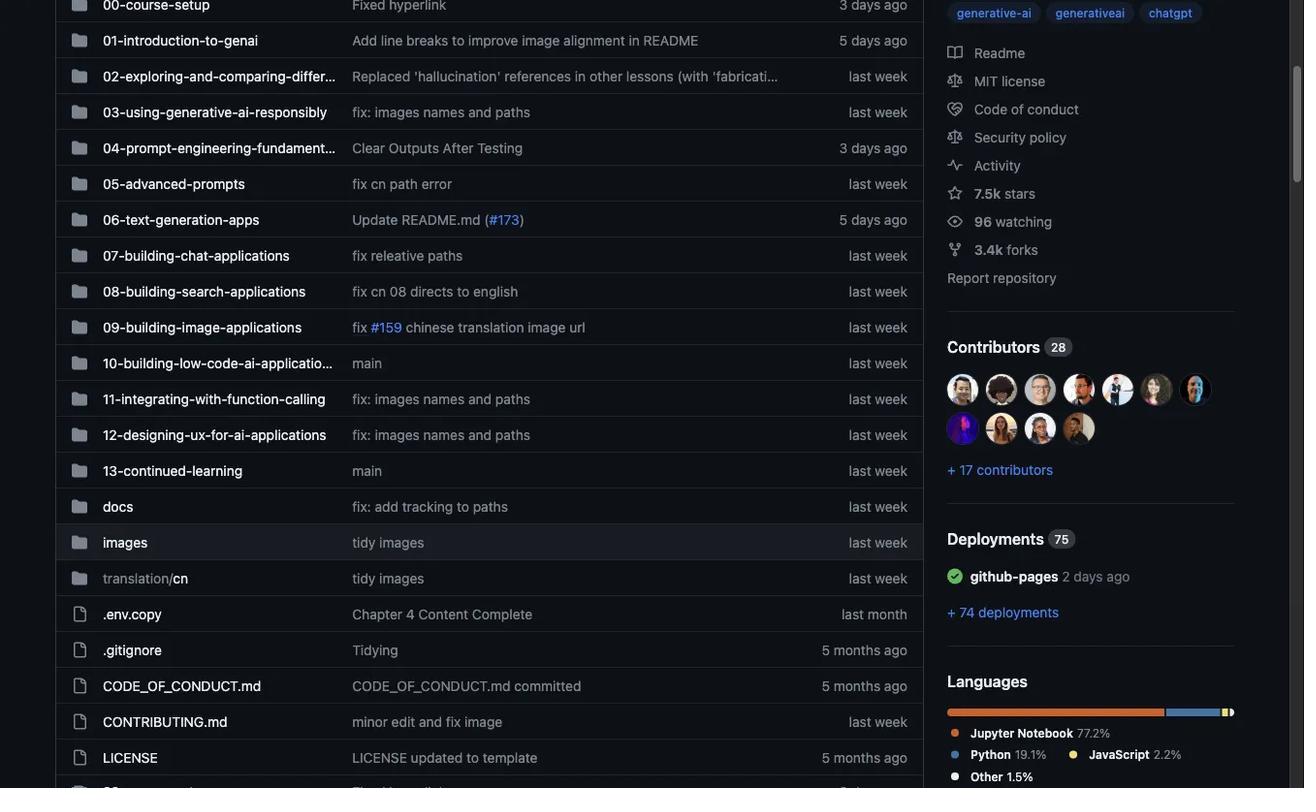 Task type: describe. For each thing, give the bounding box(es) containing it.
02-exploring-and-comparing-different-llms
[[103, 68, 376, 84]]

designing-
[[123, 427, 191, 443]]

cell for 13-continued-learning
[[72, 461, 87, 481]]

releative
[[371, 247, 424, 263]]

building- for 09-
[[126, 319, 182, 335]]

check circle fill image
[[948, 569, 963, 584]]

fundamentals
[[257, 140, 343, 156]]

11 last week from the top
[[849, 498, 908, 514]]

23 cell from the top
[[72, 784, 87, 788]]

week for chat-
[[875, 247, 908, 263]]

last for docs
[[849, 498, 872, 514]]

generative- inside row
[[166, 104, 238, 120]]

image for fix #159 chinese translation image url
[[528, 319, 566, 335]]

#173 link
[[489, 211, 520, 227]]

dot fill image
[[948, 747, 963, 763]]

chinese
[[406, 319, 454, 335]]

04-prompt-engineering-fundamentals link
[[103, 140, 343, 156]]

directory image for 02-
[[72, 68, 87, 84]]

last week for learning
[[849, 463, 908, 479]]

13-continued-learning
[[103, 463, 243, 479]]

01-introduction-to-genai
[[103, 32, 258, 48]]

generativeai link
[[1046, 2, 1135, 23]]

fix: images names and paths link for 11-integrating-with-function-calling
[[352, 391, 530, 407]]

77.2%
[[1077, 726, 1111, 740]]

ago for add line breaks to improve image alignment in readme
[[884, 32, 908, 48]]

last for 05-advanced-prompts
[[849, 176, 872, 192]]

months for committed
[[834, 678, 881, 694]]

row containing 06-text-generation-apps
[[56, 201, 923, 238]]

python 19.1 image
[[1167, 709, 1220, 717]]

(
[[484, 211, 489, 227]]

watching
[[996, 213, 1053, 229]]

content
[[418, 606, 469, 622]]

row containing translation/
[[56, 560, 923, 596]]

12-
[[103, 427, 123, 443]]

applications for image-
[[226, 319, 302, 335]]

chatgpt
[[1149, 6, 1193, 19]]

directory image for 05-
[[72, 176, 87, 192]]

file image for license
[[72, 750, 87, 766]]

updated
[[411, 750, 463, 766]]

1 row from the top
[[56, 0, 923, 22]]

generativeai
[[1056, 6, 1125, 19]]

generation-
[[155, 211, 229, 227]]

@softchris image
[[1064, 374, 1095, 405]]

responsibly
[[255, 104, 327, 120]]

11 week from the top
[[875, 498, 908, 514]]

report
[[948, 270, 990, 286]]

row containing 04-prompt-engineering-fundamentals
[[56, 129, 923, 166]]

week for prompts
[[875, 176, 908, 192]]

cell for docs
[[72, 497, 87, 517]]

star image
[[948, 186, 963, 201]]

last for .env.copy
[[842, 606, 864, 622]]

dot fill image for jupyter
[[948, 725, 963, 741]]

14 last week from the top
[[849, 714, 908, 730]]

template
[[483, 750, 538, 766]]

2.2%
[[1154, 748, 1182, 762]]

readme link
[[948, 45, 1025, 61]]

fix releative paths
[[352, 247, 463, 263]]

12-designing-ux-for-ai-applications link
[[103, 427, 326, 443]]

ai- for code-
[[244, 355, 261, 371]]

09-building-image-applications link
[[103, 319, 302, 335]]

applications down calling in the left of the page
[[251, 427, 326, 443]]

dot fill image for javascript
[[1066, 747, 1082, 763]]

chat-
[[181, 247, 214, 263]]

1.5%
[[1007, 770, 1033, 784]]

code_of_conduct.md link
[[103, 678, 261, 694]]

last week for ux-
[[849, 427, 908, 443]]

replaced 'hallucination' references in other lessons (with 'fabricati… link
[[352, 68, 778, 84]]

pulse image
[[948, 158, 963, 173]]

row containing 03-using-generative-ai-responsibly
[[56, 93, 923, 130]]

report repository link
[[948, 270, 1057, 286]]

error
[[422, 176, 452, 192]]

14 week from the top
[[875, 714, 908, 730]]

row containing 08-building-search-applications
[[56, 273, 923, 309]]

last for images
[[849, 534, 872, 550]]

english
[[473, 283, 518, 299]]

different-
[[292, 68, 351, 84]]

continued-
[[124, 463, 192, 479]]

applications for chat-
[[214, 247, 290, 263]]

testing
[[477, 140, 523, 156]]

12 directory image from the top
[[72, 499, 87, 514]]

week for low-
[[875, 355, 908, 371]]

row containing 09-building-image-applications
[[56, 308, 923, 345]]

names for 03-using-generative-ai-responsibly
[[423, 104, 465, 120]]

tidy for second tidy images link from the top of the page
[[352, 570, 376, 586]]

cell for 10-building-low-code-ai-applications
[[72, 353, 87, 373]]

07-
[[103, 247, 125, 263]]

to right tracking
[[457, 498, 469, 514]]

ux-
[[191, 427, 211, 443]]

week for learning
[[875, 463, 908, 479]]

cell for 04-prompt-engineering-fundamentals
[[72, 138, 87, 158]]

cell for 05-advanced-prompts
[[72, 174, 87, 194]]

tidying link
[[352, 642, 398, 658]]

building- for 08-
[[126, 283, 182, 299]]

5 for code_of_conduct.md committed
[[822, 678, 830, 694]]

13 week from the top
[[875, 570, 908, 586]]

0 vertical spatial image
[[522, 32, 560, 48]]

+ for contributors
[[948, 462, 956, 478]]

04-prompt-engineering-fundamentals clear outputs after testing
[[103, 140, 523, 156]]

security policy
[[971, 129, 1067, 145]]

to right updated
[[467, 750, 479, 766]]

replaced
[[352, 68, 410, 84]]

4 fix: from the top
[[352, 498, 371, 514]]

17
[[960, 462, 973, 478]]

week for search-
[[875, 283, 908, 299]]

images up 4
[[379, 570, 424, 586]]

replaced 'hallucination' references in other lessons (with 'fabricati…
[[352, 68, 778, 84]]

23 row from the top
[[56, 775, 923, 788]]

update readme.md ( link
[[352, 211, 489, 227]]

forks
[[1007, 241, 1038, 257]]

law image
[[948, 129, 963, 145]]

last for 08-building-search-applications
[[849, 283, 872, 299]]

13 last week from the top
[[849, 570, 908, 586]]

search-
[[182, 283, 230, 299]]

code_of_conduct.md committed
[[352, 678, 581, 694]]

12-designing-ux-for-ai-applications
[[103, 427, 326, 443]]

fix left #159 at the left top
[[352, 319, 367, 335]]

fix up "license updated to template" "link" on the left
[[446, 714, 461, 730]]

5 months ago for updated
[[822, 750, 908, 766]]

apps
[[229, 211, 259, 227]]

paths for ai-
[[495, 427, 530, 443]]

#159
[[371, 319, 402, 335]]

engineering-
[[177, 140, 257, 156]]

1 cell from the top
[[72, 0, 87, 15]]

code
[[974, 101, 1008, 117]]

code_of_conduct.md for the code_of_conduct.md link
[[103, 678, 261, 694]]

cell for license
[[72, 748, 87, 768]]

cell for 12-designing-ux-for-ai-applications
[[72, 425, 87, 445]]

17 cell from the top
[[72, 568, 87, 589]]

1 horizontal spatial generative-
[[957, 6, 1022, 19]]

main for 13-continued-learning
[[352, 463, 382, 479]]

code of conduct
[[971, 101, 1079, 117]]

other 1.5 image
[[1230, 709, 1235, 717]]

images for 11-integrating-with-function-calling
[[375, 391, 420, 407]]

directory image for 10-
[[72, 355, 87, 371]]

days right 2 in the bottom right of the page
[[1074, 568, 1103, 584]]

5 months ago for committed
[[822, 678, 908, 694]]

10-building-low-code-ai-applications
[[103, 355, 337, 371]]

image for minor edit and fix image
[[465, 714, 503, 730]]

images for images
[[379, 534, 424, 550]]

)
[[520, 211, 525, 227]]

directory image for 01-
[[72, 32, 87, 48]]

1 vertical spatial in
[[575, 68, 586, 84]]

fix: images names and paths for 12-designing-ux-for-ai-applications
[[352, 427, 530, 443]]

languages
[[948, 673, 1028, 691]]

1 directory image from the top
[[72, 0, 87, 12]]

docs link
[[103, 498, 133, 514]]

fix cn 08 directs to english link
[[352, 283, 518, 299]]

cn for 08
[[371, 283, 386, 299]]

12 last week from the top
[[849, 534, 908, 550]]

readme
[[644, 32, 699, 48]]

+ 17 contributors link
[[948, 462, 1054, 478]]

+ for deployments
[[948, 604, 956, 620]]

applications up calling in the left of the page
[[261, 355, 337, 371]]

file image for code_of_conduct.md
[[72, 678, 87, 694]]

dot fill image for other
[[948, 769, 963, 785]]

fix: images names and paths for 03-using-generative-ai-responsibly
[[352, 104, 530, 120]]

readme
[[971, 45, 1025, 61]]

deployments
[[979, 604, 1059, 620]]

translation
[[458, 319, 524, 335]]

@john0isaac image
[[948, 374, 979, 405]]

mit
[[974, 73, 998, 89]]

and for 03-using-generative-ai-responsibly
[[468, 104, 492, 120]]

contributing.md link
[[103, 714, 228, 730]]

other 1.5%
[[971, 770, 1033, 784]]

0 vertical spatial in
[[629, 32, 640, 48]]

directory image for 06-
[[72, 212, 87, 227]]

14 directory image from the top
[[72, 571, 87, 586]]

last for 07-building-chat-applications
[[849, 247, 872, 263]]

row containing 02-exploring-and-comparing-different-llms
[[56, 57, 923, 94]]

row containing docs
[[56, 488, 923, 525]]

row containing 13-continued-learning
[[56, 452, 923, 489]]

1 months from the top
[[834, 642, 881, 658]]

@carlotta94c image
[[986, 413, 1017, 444]]

conduct
[[1028, 101, 1079, 117]]

main link for 10-building-low-code-ai-applications
[[352, 355, 382, 371]]

last for 12-designing-ux-for-ai-applications
[[849, 427, 872, 443]]

cell for 08-building-search-applications
[[72, 281, 87, 302]]

directory image for 12-
[[72, 427, 87, 443]]

week for generative-
[[875, 104, 908, 120]]

week for image-
[[875, 319, 908, 335]]

ago for license updated to template
[[884, 750, 908, 766]]

1 tidy images link from the top
[[352, 534, 424, 550]]

stars
[[1005, 185, 1036, 201]]

06-text-generation-apps link
[[103, 211, 259, 227]]

02-
[[103, 68, 126, 84]]

last for contributing.md
[[849, 714, 872, 730]]

10-building-low-code-ai-applications link
[[103, 355, 337, 371]]

images down docs
[[103, 534, 148, 550]]

row containing .env.copy
[[56, 595, 923, 632]]

last for 09-building-image-applications
[[849, 319, 872, 335]]

fix for fix cn path error
[[352, 176, 367, 192]]

using-
[[126, 104, 166, 120]]

clear
[[352, 140, 385, 156]]

file image for .env.copy
[[72, 607, 87, 622]]

@paladique image
[[948, 413, 979, 444]]



Task type: vqa. For each thing, say whether or not it's contained in the screenshot.


Task type: locate. For each thing, give the bounding box(es) containing it.
fix: images names and paths link up clear outputs after testing 'link'
[[352, 104, 530, 120]]

images down add
[[379, 534, 424, 550]]

translation/
[[103, 570, 173, 586]]

images for 03-using-generative-ai-responsibly
[[375, 104, 420, 120]]

6 directory image from the top
[[72, 212, 87, 227]]

directory image left the 04-
[[72, 140, 87, 156]]

18 cell from the top
[[72, 604, 87, 625]]

license updated to template link
[[352, 750, 538, 766]]

17 row from the top
[[56, 560, 923, 596]]

2 vertical spatial file image
[[72, 786, 87, 788]]

prompts
[[193, 176, 245, 192]]

1 vertical spatial 5 days ago
[[840, 211, 908, 227]]

2 tidy images from the top
[[352, 570, 424, 586]]

cell for 03-using-generative-ai-responsibly
[[72, 102, 87, 122]]

0 vertical spatial 5 months ago
[[822, 642, 908, 658]]

0 vertical spatial 5 days ago
[[840, 32, 908, 48]]

13 directory image from the top
[[72, 535, 87, 550]]

in left other
[[575, 68, 586, 84]]

0 vertical spatial directory image
[[72, 140, 87, 156]]

5 for license updated to template
[[822, 750, 830, 766]]

0 vertical spatial file image
[[72, 607, 87, 622]]

0 vertical spatial main link
[[352, 355, 382, 371]]

mit license link
[[948, 73, 1046, 89]]

fix: images names and paths for 11-integrating-with-function-calling
[[352, 391, 530, 407]]

9 cell from the top
[[72, 281, 87, 302]]

0 horizontal spatial in
[[575, 68, 586, 84]]

9 last week from the top
[[849, 427, 908, 443]]

1 vertical spatial file image
[[72, 643, 87, 658]]

to right breaks
[[452, 32, 465, 48]]

15 row from the top
[[56, 488, 923, 525]]

license for license link
[[103, 750, 158, 766]]

21 cell from the top
[[72, 712, 87, 732]]

images down #159 link on the left top
[[375, 391, 420, 407]]

0 horizontal spatial license
[[103, 750, 158, 766]]

directory image for 08-
[[72, 284, 87, 299]]

3
[[839, 140, 848, 156]]

names up fix: add tracking to paths link
[[423, 427, 465, 443]]

7 last week from the top
[[849, 355, 908, 371]]

row containing .gitignore
[[56, 631, 923, 668]]

license down contributing.md link
[[103, 750, 158, 766]]

.env.copy
[[103, 606, 162, 622]]

tidy images link
[[352, 534, 424, 550], [352, 570, 424, 586]]

0 vertical spatial ai-
[[238, 104, 255, 120]]

2 main from the top
[[352, 463, 382, 479]]

chapter 4 content complete
[[352, 606, 533, 622]]

5 days ago down 3 days ago
[[840, 211, 908, 227]]

@leestott image
[[1025, 374, 1056, 405]]

cell for 02-exploring-and-comparing-different-llms
[[72, 66, 87, 86]]

2 vertical spatial dot fill image
[[948, 769, 963, 785]]

fix cn 08 directs to english
[[352, 283, 518, 299]]

@kinfey image
[[1103, 374, 1134, 405]]

main up add
[[352, 463, 382, 479]]

2 names from the top
[[423, 391, 465, 407]]

integrating-
[[121, 391, 195, 407]]

2 vertical spatial ai-
[[234, 427, 251, 443]]

directory image left 11- at left
[[72, 391, 87, 407]]

0 vertical spatial tidy images
[[352, 534, 424, 550]]

0 vertical spatial tidy
[[352, 534, 376, 550]]

cn for path
[[371, 176, 386, 192]]

to right directs
[[457, 283, 470, 299]]

@nitya image
[[1141, 374, 1173, 405]]

after
[[443, 140, 474, 156]]

main down fix link
[[352, 355, 382, 371]]

fix: images names and paths down chinese
[[352, 391, 530, 407]]

18 row from the top
[[56, 595, 923, 632]]

2 + from the top
[[948, 604, 956, 620]]

1 vertical spatial +
[[948, 604, 956, 620]]

tidy images up chapter
[[352, 570, 424, 586]]

2 vertical spatial fix: images names and paths link
[[352, 427, 530, 443]]

#159 link
[[371, 319, 402, 335]]

tidy images link down add
[[352, 534, 424, 550]]

5 months ago
[[822, 642, 908, 658], [822, 678, 908, 694], [822, 750, 908, 766]]

last for 03-using-generative-ai-responsibly
[[849, 104, 872, 120]]

2 directory image from the top
[[72, 32, 87, 48]]

cell for 09-building-image-applications
[[72, 317, 87, 337]]

notebook
[[1018, 726, 1073, 740]]

law image
[[948, 73, 963, 89]]

ago for clear outputs after testing
[[884, 140, 908, 156]]

2 vertical spatial fix: images names and paths
[[352, 427, 530, 443]]

1 vertical spatial cn
[[371, 283, 386, 299]]

cell for images
[[72, 532, 87, 553]]

7 cell from the top
[[72, 209, 87, 230]]

08-building-search-applications
[[103, 283, 306, 299]]

main for 10-building-low-code-ai-applications
[[352, 355, 382, 371]]

directory image left '09-'
[[72, 320, 87, 335]]

0 vertical spatial names
[[423, 104, 465, 120]]

fix: images names and paths link for 12-designing-ux-for-ai-applications
[[352, 427, 530, 443]]

3 file image from the top
[[72, 678, 87, 694]]

2 vertical spatial names
[[423, 427, 465, 443]]

1 vertical spatial main
[[352, 463, 382, 479]]

12 cell from the top
[[72, 389, 87, 409]]

3 week from the top
[[875, 176, 908, 192]]

2 file image from the top
[[72, 750, 87, 766]]

4 row from the top
[[56, 93, 923, 130]]

directory image
[[72, 0, 87, 12], [72, 32, 87, 48], [72, 68, 87, 84], [72, 104, 87, 120], [72, 176, 87, 192], [72, 212, 87, 227], [72, 248, 87, 263], [72, 284, 87, 299], [72, 355, 87, 371], [72, 427, 87, 443], [72, 463, 87, 479], [72, 499, 87, 514], [72, 535, 87, 550], [72, 571, 87, 586]]

references
[[505, 68, 571, 84]]

and for 12-designing-ux-for-ai-applications
[[468, 427, 492, 443]]

2 vertical spatial months
[[834, 750, 881, 766]]

jupyter notebook 77.2 image
[[948, 709, 1165, 717]]

20 cell from the top
[[72, 676, 87, 696]]

7 week from the top
[[875, 355, 908, 371]]

2 directory image from the top
[[72, 320, 87, 335]]

1 code_of_conduct.md from the left
[[103, 678, 261, 694]]

license
[[103, 750, 158, 766], [352, 750, 407, 766]]

19 cell from the top
[[72, 640, 87, 660]]

days for 01-introduction-to-genai
[[851, 32, 881, 48]]

applications down apps
[[214, 247, 290, 263]]

08
[[390, 283, 407, 299]]

11 directory image from the top
[[72, 463, 87, 479]]

1 vertical spatial generative-
[[166, 104, 238, 120]]

main link up add
[[352, 463, 382, 479]]

1 file image from the top
[[72, 714, 87, 730]]

dot fill image down 77.2%
[[1066, 747, 1082, 763]]

1 vertical spatial directory image
[[72, 320, 87, 335]]

#173
[[489, 211, 520, 227]]

+ left 74
[[948, 604, 956, 620]]

paths for calling
[[495, 391, 530, 407]]

3.4k
[[974, 241, 1003, 257]]

add
[[352, 32, 377, 48]]

cn
[[371, 176, 386, 192], [371, 283, 386, 299], [173, 570, 188, 586]]

months for updated
[[834, 750, 881, 766]]

directory image for 11-integrating-with-function-calling
[[72, 391, 87, 407]]

fix left releative
[[352, 247, 367, 263]]

0 vertical spatial file image
[[72, 714, 87, 730]]

0 horizontal spatial code_of_conduct.md
[[103, 678, 261, 694]]

ai- for for-
[[234, 427, 251, 443]]

cell for 01-introduction-to-genai
[[72, 30, 87, 50]]

security
[[974, 129, 1026, 145]]

5 days ago for 06-text-generation-apps
[[840, 211, 908, 227]]

fix: images names and paths link for 03-using-generative-ai-responsibly
[[352, 104, 530, 120]]

file image
[[72, 714, 87, 730], [72, 750, 87, 766], [72, 786, 87, 788]]

3 5 months ago from the top
[[822, 750, 908, 766]]

@dikodev image
[[1064, 413, 1095, 444]]

2 vertical spatial directory image
[[72, 391, 87, 407]]

contributing.md
[[103, 714, 228, 730]]

2 main link from the top
[[352, 463, 382, 479]]

19 row from the top
[[56, 631, 923, 668]]

cell for 06-text-generation-apps
[[72, 209, 87, 230]]

last for 11-integrating-with-function-calling
[[849, 391, 872, 407]]

and up fix: add tracking to paths link
[[468, 427, 492, 443]]

tidy images link up chapter
[[352, 570, 424, 586]]

28
[[1051, 340, 1066, 354]]

2 5 days ago from the top
[[840, 211, 908, 227]]

5 days ago for 01-introduction-to-genai
[[840, 32, 908, 48]]

2 row from the top
[[56, 21, 923, 58]]

dot fill image down dot fill icon
[[948, 769, 963, 785]]

03-using-generative-ai-responsibly
[[103, 104, 327, 120]]

days down 3 days ago
[[851, 211, 881, 227]]

+ 17 contributors
[[948, 462, 1054, 478]]

06-
[[103, 211, 126, 227]]

low-
[[180, 355, 207, 371]]

directory image for 07-
[[72, 248, 87, 263]]

week for with-
[[875, 391, 908, 407]]

0 vertical spatial fix: images names and paths link
[[352, 104, 530, 120]]

0 vertical spatial dot fill image
[[948, 725, 963, 741]]

0 vertical spatial main
[[352, 355, 382, 371]]

1 vertical spatial fix: images names and paths link
[[352, 391, 530, 407]]

add line breaks to improve image alignment in readme link
[[352, 32, 699, 48]]

2 vertical spatial file image
[[72, 678, 87, 694]]

3 fix: images names and paths link from the top
[[352, 427, 530, 443]]

month
[[868, 606, 908, 622]]

1 vertical spatial 5 months ago
[[822, 678, 908, 694]]

fix up fix link
[[352, 283, 367, 299]]

1 vertical spatial file image
[[72, 750, 87, 766]]

1 vertical spatial main link
[[352, 463, 382, 479]]

9 week from the top
[[875, 427, 908, 443]]

generative- down and-
[[166, 104, 238, 120]]

02-exploring-and-comparing-different-llms link
[[103, 68, 376, 84]]

readme.md
[[402, 211, 481, 227]]

fix: images names and paths link up fix: add tracking to paths link
[[352, 427, 530, 443]]

fix for fix releative paths
[[352, 247, 367, 263]]

dot fill image
[[948, 725, 963, 741], [1066, 747, 1082, 763], [948, 769, 963, 785]]

row
[[56, 0, 923, 22], [56, 21, 923, 58], [56, 57, 923, 94], [56, 93, 923, 130], [56, 129, 923, 166], [56, 165, 923, 202], [56, 201, 923, 238], [56, 237, 923, 273], [56, 273, 923, 309], [56, 308, 923, 345], [56, 344, 923, 381], [56, 380, 923, 417], [56, 416, 923, 453], [56, 452, 923, 489], [56, 488, 923, 525], [56, 524, 923, 561], [56, 560, 923, 596], [56, 595, 923, 632], [56, 631, 923, 668], [56, 667, 923, 704], [56, 703, 923, 740], [56, 739, 923, 776], [56, 775, 923, 788]]

1 vertical spatial fix: images names and paths
[[352, 391, 530, 407]]

3 file image from the top
[[72, 786, 87, 788]]

days right 3
[[851, 140, 881, 156]]

last for 02-exploring-and-comparing-different-llms
[[849, 68, 872, 84]]

2 tidy images link from the top
[[352, 570, 424, 586]]

2 vertical spatial 5 months ago
[[822, 750, 908, 766]]

python 19.1%
[[971, 748, 1047, 762]]

8 last week from the top
[[849, 391, 908, 407]]

1 vertical spatial names
[[423, 391, 465, 407]]

javascript 2.2 image
[[1222, 709, 1228, 717]]

minor edit and fix image
[[352, 714, 503, 730]]

12 week from the top
[[875, 534, 908, 550]]

2 5 months ago from the top
[[822, 678, 908, 694]]

2 vertical spatial cn
[[173, 570, 188, 586]]

cell for .gitignore
[[72, 640, 87, 660]]

0 vertical spatial cn
[[371, 176, 386, 192]]

+ left 17
[[948, 462, 956, 478]]

1 file image from the top
[[72, 607, 87, 622]]

8 cell from the top
[[72, 245, 87, 266]]

update
[[352, 211, 398, 227]]

last month
[[842, 606, 908, 622]]

minor
[[352, 714, 388, 730]]

to
[[452, 32, 465, 48], [457, 283, 470, 299], [457, 498, 469, 514], [467, 750, 479, 766]]

fix down clear
[[352, 176, 367, 192]]

lessons
[[626, 68, 674, 84]]

clear outputs after testing link
[[352, 140, 523, 156]]

license for license updated to template
[[352, 750, 407, 766]]

row containing license
[[56, 739, 923, 776]]

row containing code_of_conduct.md
[[56, 667, 923, 704]]

7 directory image from the top
[[72, 248, 87, 263]]

repo forked image
[[948, 242, 963, 257]]

code_of_conduct.md up minor edit and fix image
[[352, 678, 511, 694]]

ago for code_of_conduct.md committed
[[884, 678, 908, 694]]

ai- down 02-exploring-and-comparing-different-llms 'link'
[[238, 104, 255, 120]]

6 last week from the top
[[849, 319, 908, 335]]

code of conduct image
[[948, 101, 963, 117]]

and up testing
[[468, 104, 492, 120]]

1 vertical spatial image
[[528, 319, 566, 335]]

fix #159 chinese translation image url
[[352, 319, 586, 335]]

fix cn path error
[[352, 176, 452, 192]]

row containing images
[[56, 524, 923, 561]]

2 fix: images names and paths link from the top
[[352, 391, 530, 407]]

@bethanyjep image
[[1025, 413, 1056, 444]]

to-
[[205, 32, 224, 48]]

10 directory image from the top
[[72, 427, 87, 443]]

1 vertical spatial tidy images link
[[352, 570, 424, 586]]

2 vertical spatial image
[[465, 714, 503, 730]]

last week for chat-
[[849, 247, 908, 263]]

function-
[[227, 391, 285, 407]]

3 cell from the top
[[72, 66, 87, 86]]

2 cell from the top
[[72, 30, 87, 50]]

1 vertical spatial months
[[834, 678, 881, 694]]

and-
[[190, 68, 219, 84]]

fix: images names and paths link down chinese
[[352, 391, 530, 407]]

20 row from the top
[[56, 667, 923, 704]]

applications up 09-building-image-applications link at the left of page
[[230, 283, 306, 299]]

3 names from the top
[[423, 427, 465, 443]]

ago for tidying
[[884, 642, 908, 658]]

5 for tidying
[[822, 642, 830, 658]]

cell for .env.copy
[[72, 604, 87, 625]]

tidy images down add
[[352, 534, 424, 550]]

fix
[[352, 176, 367, 192], [352, 247, 367, 263], [352, 283, 367, 299], [352, 319, 367, 335], [446, 714, 461, 730]]

days left "book" image
[[851, 32, 881, 48]]

1 names from the top
[[423, 104, 465, 120]]

row containing 05-advanced-prompts
[[56, 165, 923, 202]]

2 license from the left
[[352, 750, 407, 766]]

1 fix: images names and paths from the top
[[352, 104, 530, 120]]

1 main from the top
[[352, 355, 382, 371]]

tidy images
[[352, 534, 424, 550], [352, 570, 424, 586]]

fix: images names and paths up clear outputs after testing 'link'
[[352, 104, 530, 120]]

tidy for 2nd tidy images link from the bottom of the page
[[352, 534, 376, 550]]

and right edit
[[419, 714, 442, 730]]

images down replaced
[[375, 104, 420, 120]]

5 week from the top
[[875, 283, 908, 299]]

images link
[[103, 534, 148, 550]]

week for ux-
[[875, 427, 908, 443]]

01-
[[103, 32, 124, 48]]

other
[[971, 770, 1003, 784]]

last week for with-
[[849, 391, 908, 407]]

3 fix: from the top
[[352, 427, 371, 443]]

1 5 months ago from the top
[[822, 642, 908, 658]]

learning
[[192, 463, 243, 479]]

0 vertical spatial months
[[834, 642, 881, 658]]

activity link
[[948, 157, 1021, 173]]

2 fix: images names and paths from the top
[[352, 391, 530, 407]]

row containing 01-introduction-to-genai
[[56, 21, 923, 58]]

text-
[[126, 211, 155, 227]]

in left readme
[[629, 32, 640, 48]]

row containing contributing.md
[[56, 703, 923, 740]]

update readme.md ( #173 )
[[352, 211, 525, 227]]

1 horizontal spatial code_of_conduct.md
[[352, 678, 511, 694]]

translation/ cn
[[103, 570, 188, 586]]

days for 06-text-generation-apps
[[851, 211, 881, 227]]

4 week from the top
[[875, 247, 908, 263]]

paths for responsibly
[[495, 104, 530, 120]]

row containing 11-integrating-with-function-calling
[[56, 380, 923, 417]]

1 week from the top
[[875, 68, 908, 84]]

cell for code_of_conduct.md
[[72, 676, 87, 696]]

ai- up function-
[[244, 355, 261, 371]]

docs
[[103, 498, 133, 514]]

1 vertical spatial tidy images
[[352, 570, 424, 586]]

9 directory image from the top
[[72, 355, 87, 371]]

jupyter notebook 77.2%
[[971, 726, 1111, 740]]

image up references
[[522, 32, 560, 48]]

file image for contributing.md
[[72, 714, 87, 730]]

8 row from the top
[[56, 237, 923, 273]]

book image
[[948, 45, 963, 61]]

ai- down function-
[[234, 427, 251, 443]]

last for 13-continued-learning
[[849, 463, 872, 479]]

names down chinese
[[423, 391, 465, 407]]

2
[[1062, 568, 1070, 584]]

fix cn path error link
[[352, 176, 452, 192]]

images up add
[[375, 427, 420, 443]]

1 fix: images names and paths link from the top
[[352, 104, 530, 120]]

fix: images names and paths up fix: add tracking to paths link
[[352, 427, 530, 443]]

@jimbobbennett image
[[1180, 374, 1211, 405]]

last week for image-
[[849, 319, 908, 335]]

@koreyspace image
[[986, 374, 1017, 405]]

file image for .gitignore
[[72, 643, 87, 658]]

image left url
[[528, 319, 566, 335]]

week for and-
[[875, 68, 908, 84]]

.gitignore
[[103, 642, 162, 658]]

0 vertical spatial +
[[948, 462, 956, 478]]

cell
[[72, 0, 87, 15], [72, 30, 87, 50], [72, 66, 87, 86], [72, 102, 87, 122], [72, 138, 87, 158], [72, 174, 87, 194], [72, 209, 87, 230], [72, 245, 87, 266], [72, 281, 87, 302], [72, 317, 87, 337], [72, 353, 87, 373], [72, 389, 87, 409], [72, 425, 87, 445], [72, 461, 87, 481], [72, 497, 87, 517], [72, 532, 87, 553], [72, 568, 87, 589], [72, 604, 87, 625], [72, 640, 87, 660], [72, 676, 87, 696], [72, 712, 87, 732], [72, 748, 87, 768], [72, 784, 87, 788]]

cell for contributing.md
[[72, 712, 87, 732]]

directory image
[[72, 140, 87, 156], [72, 320, 87, 335], [72, 391, 87, 407]]

chatgpt link
[[1140, 2, 1202, 23]]

directory image for 03-
[[72, 104, 87, 120]]

4
[[406, 606, 415, 622]]

fix: images names and paths
[[352, 104, 530, 120], [352, 391, 530, 407], [352, 427, 530, 443]]

license updated to template
[[352, 750, 538, 766]]

11 cell from the top
[[72, 353, 87, 373]]

3 directory image from the top
[[72, 391, 87, 407]]

21 row from the top
[[56, 703, 923, 740]]

main link down fix link
[[352, 355, 382, 371]]

applications for search-
[[230, 283, 306, 299]]

5 days ago left "book" image
[[840, 32, 908, 48]]

last for 10-building-low-code-ai-applications
[[849, 355, 872, 371]]

tidy images for 2nd tidy images link from the bottom of the page
[[352, 534, 424, 550]]

4 directory image from the top
[[72, 104, 87, 120]]

3 directory image from the top
[[72, 68, 87, 84]]

building- for 07-
[[125, 247, 181, 263]]

outputs
[[389, 140, 439, 156]]

code_of_conduct.md up contributing.md
[[103, 678, 261, 694]]

eye image
[[948, 214, 963, 229]]

10 week from the top
[[875, 463, 908, 479]]

improve
[[468, 32, 518, 48]]

introduction-
[[124, 32, 205, 48]]

applications up the code-
[[226, 319, 302, 335]]

last week for and-
[[849, 68, 908, 84]]

1 vertical spatial dot fill image
[[1066, 747, 1082, 763]]

tidy down add
[[352, 534, 376, 550]]

0 vertical spatial tidy images link
[[352, 534, 424, 550]]

tidy up chapter
[[352, 570, 376, 586]]

dot fill image up dot fill icon
[[948, 725, 963, 741]]

fix: for calling
[[352, 391, 371, 407]]

code_of_conduct.md for code_of_conduct.md committed
[[352, 678, 511, 694]]

directory image for 04-prompt-engineering-fundamentals
[[72, 140, 87, 156]]

fix releative paths link
[[352, 247, 463, 263]]

license down minor
[[352, 750, 407, 766]]

13 row from the top
[[56, 416, 923, 453]]

1 main link from the top
[[352, 355, 382, 371]]

1 tidy images from the top
[[352, 534, 424, 550]]

last week for generative-
[[849, 104, 908, 120]]

tracking
[[402, 498, 453, 514]]

2 tidy from the top
[[352, 570, 376, 586]]

row containing 12-designing-ux-for-ai-applications
[[56, 416, 923, 453]]

row containing 10-building-low-code-ai-applications
[[56, 344, 923, 381]]

11 row from the top
[[56, 344, 923, 381]]

image down code_of_conduct.md committed
[[465, 714, 503, 730]]

1 fix: from the top
[[352, 104, 371, 120]]

row containing 07-building-chat-applications
[[56, 237, 923, 273]]

fix: for ai-
[[352, 427, 371, 443]]

names up clear outputs after testing 'link'
[[423, 104, 465, 120]]

for-
[[211, 427, 234, 443]]

images
[[375, 104, 420, 120], [375, 391, 420, 407], [375, 427, 420, 443], [103, 534, 148, 550], [379, 534, 424, 550], [379, 570, 424, 586]]

main link for 13-continued-learning
[[352, 463, 382, 479]]

5 row from the top
[[56, 129, 923, 166]]

14 cell from the top
[[72, 461, 87, 481]]

1 + from the top
[[948, 462, 956, 478]]

days for 04-prompt-engineering-fundamentals
[[851, 140, 881, 156]]

10 cell from the top
[[72, 317, 87, 337]]

+ 74 deployments
[[948, 604, 1059, 620]]

images for 12-designing-ux-for-ai-applications
[[375, 427, 420, 443]]

1 vertical spatial tidy
[[352, 570, 376, 586]]

0 vertical spatial generative-
[[957, 6, 1022, 19]]

ai
[[1022, 6, 1032, 19]]

directory image for 13-
[[72, 463, 87, 479]]

0 horizontal spatial generative-
[[166, 104, 238, 120]]

1 horizontal spatial license
[[352, 750, 407, 766]]

3 last week from the top
[[849, 176, 908, 192]]

and down translation
[[468, 391, 492, 407]]

22 cell from the top
[[72, 748, 87, 768]]

file image
[[72, 607, 87, 622], [72, 643, 87, 658], [72, 678, 87, 694]]

1 vertical spatial ai-
[[244, 355, 261, 371]]

22 row from the top
[[56, 739, 923, 776]]

llms
[[351, 68, 376, 84]]

13 cell from the top
[[72, 425, 87, 445]]

building- for 10-
[[124, 355, 180, 371]]

1 horizontal spatial in
[[629, 32, 640, 48]]

16 row from the top
[[56, 524, 923, 561]]

1 tidy from the top
[[352, 534, 376, 550]]

generative- up readme link
[[957, 6, 1022, 19]]

03-
[[103, 104, 126, 120]]

0 vertical spatial fix: images names and paths
[[352, 104, 530, 120]]



